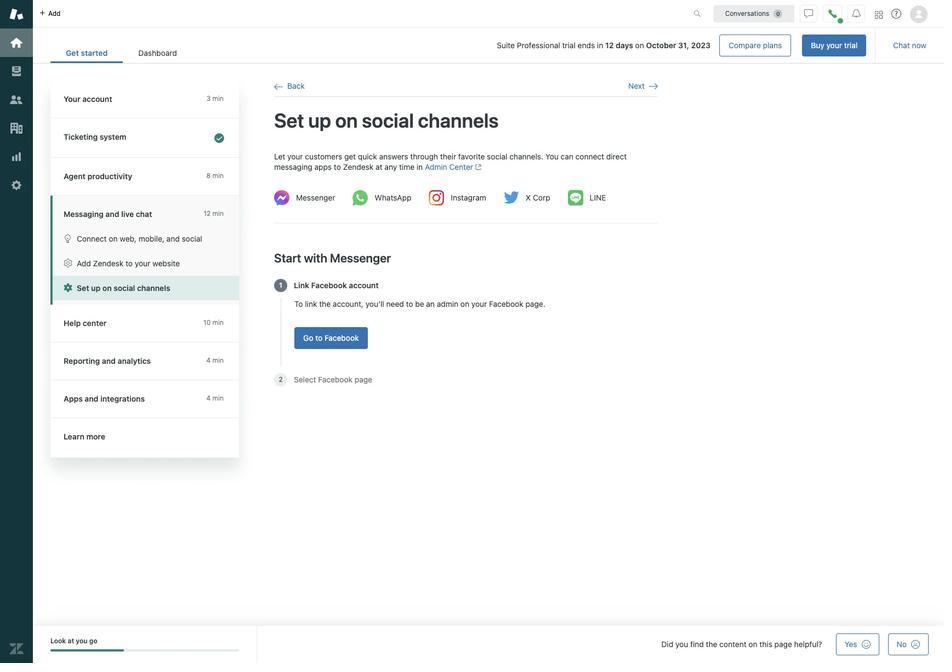 Task type: describe. For each thing, give the bounding box(es) containing it.
content
[[720, 640, 747, 650]]

and for live
[[106, 210, 119, 219]]

account,
[[333, 299, 364, 309]]

you
[[546, 152, 559, 161]]

views image
[[9, 64, 24, 78]]

facebook left the page.
[[490, 299, 524, 309]]

find
[[691, 640, 704, 650]]

learn more button
[[50, 419, 237, 456]]

4 min for analytics
[[207, 357, 224, 365]]

1 horizontal spatial you
[[676, 640, 689, 650]]

zendesk inside let your customers get quick answers through their favorite social channels. you can connect direct messaging apps to zendesk at any time in
[[343, 163, 374, 172]]

page.
[[526, 299, 546, 309]]

on inside start with messenger "region"
[[461, 299, 470, 309]]

add zendesk to your website
[[77, 259, 180, 268]]

buy your trial button
[[803, 35, 867, 57]]

1 horizontal spatial 12
[[606, 41, 614, 50]]

connect on web, mobile, and social button
[[53, 227, 239, 251]]

channels inside button
[[137, 284, 170, 293]]

compare plans button
[[720, 35, 792, 57]]

to right go
[[316, 333, 323, 343]]

apps and integrations
[[64, 395, 145, 404]]

4 for reporting and analytics
[[207, 357, 211, 365]]

to left 'be'
[[406, 299, 413, 309]]

set inside button
[[77, 284, 89, 293]]

social inside let your customers get quick answers through their favorite social channels. you can connect direct messaging apps to zendesk at any time in
[[487, 152, 508, 161]]

get started
[[66, 48, 108, 58]]

page inside start with messenger "region"
[[355, 375, 373, 385]]

more
[[86, 432, 105, 442]]

time
[[399, 163, 415, 172]]

suite
[[497, 41, 515, 50]]

on inside button
[[103, 284, 112, 293]]

agent productivity
[[64, 172, 132, 181]]

zendesk image
[[9, 643, 24, 657]]

social inside content-title region
[[362, 109, 414, 132]]

conversations button
[[714, 5, 795, 22]]

10 min
[[204, 319, 224, 327]]

add button
[[33, 0, 67, 27]]

back
[[288, 81, 305, 91]]

add
[[77, 259, 91, 268]]

select facebook page
[[294, 375, 373, 385]]

set inside content-title region
[[274, 109, 304, 132]]

admin image
[[9, 178, 24, 193]]

and inside connect on web, mobile, and social "button"
[[167, 234, 180, 244]]

help center
[[64, 319, 107, 328]]

12 min
[[204, 210, 224, 218]]

start with messenger region
[[274, 151, 658, 421]]

this
[[760, 640, 773, 650]]

admin center link
[[425, 163, 482, 172]]

min for reporting and analytics
[[213, 357, 224, 365]]

agent
[[64, 172, 86, 181]]

add
[[48, 9, 61, 17]]

live
[[121, 210, 134, 219]]

apps
[[315, 163, 332, 172]]

select
[[294, 375, 316, 385]]

content-title region
[[274, 108, 658, 134]]

set up on social channels inside content-title region
[[274, 109, 499, 132]]

look
[[50, 638, 66, 646]]

ticketing system button
[[50, 119, 237, 157]]

yes button
[[837, 634, 880, 656]]

help
[[64, 319, 81, 328]]

on inside "button"
[[109, 234, 118, 244]]

compare
[[729, 41, 762, 50]]

admin
[[437, 299, 459, 309]]

chat
[[136, 210, 152, 219]]

favorite
[[459, 152, 485, 161]]

button displays agent's chat status as invisible. image
[[805, 9, 814, 18]]

now
[[913, 41, 927, 50]]

messaging
[[274, 163, 313, 172]]

get help image
[[892, 9, 902, 19]]

min for help center
[[213, 319, 224, 327]]

integrations
[[100, 395, 145, 404]]

footer containing did you find the content on this page helpful?
[[33, 627, 945, 664]]

connect
[[576, 152, 605, 161]]

suite professional trial ends in 12 days on october 31, 2023
[[497, 41, 711, 50]]

learn more
[[64, 432, 105, 442]]

ticketing system
[[64, 132, 126, 142]]

did
[[662, 640, 674, 650]]

professional
[[517, 41, 561, 50]]

apps
[[64, 395, 83, 404]]

to down 'web,'
[[126, 259, 133, 268]]

go to facebook
[[303, 333, 359, 343]]

messaging
[[64, 210, 104, 219]]

get started image
[[9, 36, 24, 50]]

need
[[387, 299, 404, 309]]

start
[[274, 251, 302, 265]]

facebook up link
[[311, 281, 347, 290]]

tab list containing get started
[[50, 43, 192, 63]]

min for messaging and live chat
[[213, 210, 224, 218]]

chat
[[894, 41, 911, 50]]

admin
[[425, 163, 448, 172]]

set up on social channels button
[[53, 276, 239, 301]]

1
[[279, 281, 283, 290]]

go
[[89, 638, 98, 646]]

0 vertical spatial messenger
[[296, 193, 336, 202]]

4 min for integrations
[[207, 395, 224, 403]]

productivity
[[88, 172, 132, 181]]

any
[[385, 163, 397, 172]]

to inside let your customers get quick answers through their favorite social channels. you can connect direct messaging apps to zendesk at any time in
[[334, 163, 341, 172]]

2
[[279, 376, 283, 384]]

no
[[898, 640, 908, 650]]

analytics
[[118, 357, 151, 366]]

min for your account
[[213, 94, 224, 103]]



Task type: vqa. For each thing, say whether or not it's contained in the screenshot.
the reporting and analytics
yes



Task type: locate. For each thing, give the bounding box(es) containing it.
1 4 from the top
[[207, 357, 211, 365]]

1 vertical spatial the
[[707, 640, 718, 650]]

0 horizontal spatial page
[[355, 375, 373, 385]]

page right this
[[775, 640, 793, 650]]

in
[[598, 41, 604, 50], [417, 163, 423, 172]]

social right mobile,
[[182, 234, 202, 244]]

0 vertical spatial page
[[355, 375, 373, 385]]

trial left ends
[[563, 41, 576, 50]]

buy
[[812, 41, 825, 50]]

learn
[[64, 432, 84, 442]]

page down go to facebook button
[[355, 375, 373, 385]]

3 min from the top
[[213, 210, 224, 218]]

dashboard tab
[[123, 43, 192, 63]]

min for apps and integrations
[[213, 395, 224, 403]]

3
[[207, 94, 211, 103]]

4 for apps and integrations
[[207, 395, 211, 403]]

at inside let your customers get quick answers through their favorite social channels. you can connect direct messaging apps to zendesk at any time in
[[376, 163, 383, 172]]

main element
[[0, 0, 33, 664]]

on right days
[[636, 41, 645, 50]]

look at you go
[[50, 638, 98, 646]]

0 vertical spatial set
[[274, 109, 304, 132]]

6 min from the top
[[213, 395, 224, 403]]

1 vertical spatial up
[[91, 284, 101, 293]]

account up the you'll
[[349, 281, 379, 290]]

trial for professional
[[563, 41, 576, 50]]

social up answers
[[362, 109, 414, 132]]

reporting
[[64, 357, 100, 366]]

and right apps
[[85, 395, 98, 404]]

1 horizontal spatial account
[[349, 281, 379, 290]]

1 horizontal spatial up
[[309, 109, 331, 132]]

your right buy
[[827, 41, 843, 50]]

up up the customers
[[309, 109, 331, 132]]

messenger up link facebook account
[[330, 251, 391, 265]]

0 vertical spatial 12
[[606, 41, 614, 50]]

you
[[76, 638, 88, 646], [676, 640, 689, 650]]

facebook inside button
[[325, 333, 359, 343]]

min for agent productivity
[[213, 172, 224, 180]]

you up progress bar image
[[76, 638, 88, 646]]

set
[[274, 109, 304, 132], [77, 284, 89, 293]]

chat now button
[[885, 35, 936, 57]]

zendesk down get
[[343, 163, 374, 172]]

1 vertical spatial page
[[775, 640, 793, 650]]

social inside button
[[114, 284, 135, 293]]

1 vertical spatial set
[[77, 284, 89, 293]]

on up get
[[336, 109, 358, 132]]

section containing suite professional trial ends in
[[201, 35, 867, 57]]

0 vertical spatial up
[[309, 109, 331, 132]]

(opens in a new tab) image
[[474, 164, 482, 171]]

account right the your in the left of the page
[[82, 94, 112, 104]]

0 horizontal spatial in
[[417, 163, 423, 172]]

the
[[319, 299, 331, 309], [707, 640, 718, 650]]

up
[[309, 109, 331, 132], [91, 284, 101, 293]]

31,
[[679, 41, 690, 50]]

tab list
[[50, 43, 192, 63]]

your
[[827, 41, 843, 50], [288, 152, 303, 161], [135, 259, 151, 268], [472, 299, 487, 309]]

no button
[[889, 634, 930, 656]]

1 vertical spatial messenger
[[330, 251, 391, 265]]

set up on social channels down the "add zendesk to your website"
[[77, 284, 170, 293]]

progress bar image
[[50, 650, 124, 653]]

0 horizontal spatial set
[[77, 284, 89, 293]]

0 vertical spatial account
[[82, 94, 112, 104]]

0 horizontal spatial you
[[76, 638, 88, 646]]

at left any
[[376, 163, 383, 172]]

channels inside content-title region
[[418, 109, 499, 132]]

trial
[[563, 41, 576, 50], [845, 41, 858, 50]]

1 min from the top
[[213, 94, 224, 103]]

did you find the content on this page helpful?
[[662, 640, 823, 650]]

organizations image
[[9, 121, 24, 136]]

1 vertical spatial set up on social channels
[[77, 284, 170, 293]]

your up messaging
[[288, 152, 303, 161]]

to
[[334, 163, 341, 172], [126, 259, 133, 268], [406, 299, 413, 309], [316, 333, 323, 343]]

0 vertical spatial 4 min
[[207, 357, 224, 365]]

your left website in the top of the page
[[135, 259, 151, 268]]

social inside "button"
[[182, 234, 202, 244]]

system
[[100, 132, 126, 142]]

center
[[450, 163, 474, 172]]

1 horizontal spatial the
[[707, 640, 718, 650]]

0 horizontal spatial the
[[319, 299, 331, 309]]

set down back button
[[274, 109, 304, 132]]

trial down notifications image
[[845, 41, 858, 50]]

customers
[[305, 152, 343, 161]]

up up center
[[91, 284, 101, 293]]

facebook
[[311, 281, 347, 290], [490, 299, 524, 309], [325, 333, 359, 343], [318, 375, 353, 385]]

whatsapp
[[375, 193, 412, 202]]

your inside let your customers get quick answers through their favorite social channels. you can connect direct messaging apps to zendesk at any time in
[[288, 152, 303, 161]]

0 horizontal spatial zendesk
[[93, 259, 124, 268]]

1 horizontal spatial set
[[274, 109, 304, 132]]

0 vertical spatial set up on social channels
[[274, 109, 499, 132]]

0 vertical spatial the
[[319, 299, 331, 309]]

web,
[[120, 234, 137, 244]]

in right ends
[[598, 41, 604, 50]]

plans
[[764, 41, 783, 50]]

social
[[362, 109, 414, 132], [487, 152, 508, 161], [182, 234, 202, 244], [114, 284, 135, 293]]

with
[[304, 251, 328, 265]]

facebook right select
[[318, 375, 353, 385]]

3 min
[[207, 94, 224, 103]]

1 vertical spatial account
[[349, 281, 379, 290]]

you right did
[[676, 640, 689, 650]]

zendesk right add at left
[[93, 259, 124, 268]]

next
[[629, 81, 645, 91]]

0 horizontal spatial at
[[68, 638, 74, 646]]

set up on social channels
[[274, 109, 499, 132], [77, 284, 170, 293]]

notifications image
[[853, 9, 862, 18]]

1 horizontal spatial channels
[[418, 109, 499, 132]]

to link the account, you'll need to be an admin on your facebook page.
[[295, 299, 546, 309]]

on down the "add zendesk to your website"
[[103, 284, 112, 293]]

min
[[213, 94, 224, 103], [213, 172, 224, 180], [213, 210, 224, 218], [213, 319, 224, 327], [213, 357, 224, 365], [213, 395, 224, 403]]

set up on social channels up answers
[[274, 109, 499, 132]]

0 horizontal spatial channels
[[137, 284, 170, 293]]

0 horizontal spatial up
[[91, 284, 101, 293]]

on left this
[[749, 640, 758, 650]]

your right admin
[[472, 299, 487, 309]]

on inside region
[[336, 109, 358, 132]]

to right apps
[[334, 163, 341, 172]]

channels up their
[[418, 109, 499, 132]]

0 vertical spatial channels
[[418, 109, 499, 132]]

zendesk inside button
[[93, 259, 124, 268]]

channels.
[[510, 152, 544, 161]]

ticketing
[[64, 132, 98, 142]]

1 vertical spatial 4
[[207, 395, 211, 403]]

go to facebook button
[[295, 327, 368, 349]]

and left analytics
[[102, 357, 116, 366]]

1 vertical spatial channels
[[137, 284, 170, 293]]

quick
[[358, 152, 377, 161]]

October 31, 2023 text field
[[647, 41, 711, 50]]

and inside messaging and live chat heading
[[106, 210, 119, 219]]

and
[[106, 210, 119, 219], [167, 234, 180, 244], [102, 357, 116, 366], [85, 395, 98, 404]]

1 horizontal spatial zendesk
[[343, 163, 374, 172]]

link
[[294, 281, 310, 290]]

direct
[[607, 152, 627, 161]]

and right mobile,
[[167, 234, 180, 244]]

days
[[616, 41, 634, 50]]

1 trial from the left
[[563, 41, 576, 50]]

in inside let your customers get quick answers through their favorite social channels. you can connect direct messaging apps to zendesk at any time in
[[417, 163, 423, 172]]

social right 'favorite' on the top of the page
[[487, 152, 508, 161]]

4 min from the top
[[213, 319, 224, 327]]

0 vertical spatial zendesk
[[343, 163, 374, 172]]

let
[[274, 152, 285, 161]]

at right "look"
[[68, 638, 74, 646]]

answers
[[379, 152, 409, 161]]

progress-bar progress bar
[[50, 650, 239, 653]]

12 left days
[[606, 41, 614, 50]]

instagram image
[[429, 190, 445, 206]]

10
[[204, 319, 211, 327]]

the inside start with messenger "region"
[[319, 299, 331, 309]]

their
[[441, 152, 457, 161]]

0 vertical spatial at
[[376, 163, 383, 172]]

1 vertical spatial in
[[417, 163, 423, 172]]

october
[[647, 41, 677, 50]]

mobile,
[[139, 234, 165, 244]]

in down "through"
[[417, 163, 423, 172]]

instagram
[[451, 193, 487, 202]]

connect on web, mobile, and social
[[77, 234, 202, 244]]

channels down add zendesk to your website button
[[137, 284, 170, 293]]

your account
[[64, 94, 112, 104]]

0 horizontal spatial 12
[[204, 210, 211, 218]]

8
[[207, 172, 211, 180]]

up inside button
[[91, 284, 101, 293]]

0 horizontal spatial trial
[[563, 41, 576, 50]]

be
[[416, 299, 425, 309]]

on
[[636, 41, 645, 50], [336, 109, 358, 132], [109, 234, 118, 244], [103, 284, 112, 293], [461, 299, 470, 309], [749, 640, 758, 650]]

min inside messaging and live chat heading
[[213, 210, 224, 218]]

messaging and live chat heading
[[50, 196, 239, 227]]

reporting image
[[9, 150, 24, 164]]

2 4 from the top
[[207, 395, 211, 403]]

12 inside messaging and live chat heading
[[204, 210, 211, 218]]

0 horizontal spatial set up on social channels
[[77, 284, 170, 293]]

0 horizontal spatial account
[[82, 94, 112, 104]]

2 min from the top
[[213, 172, 224, 180]]

and for integrations
[[85, 395, 98, 404]]

facebook right go
[[325, 333, 359, 343]]

section
[[201, 35, 867, 57]]

customers image
[[9, 93, 24, 107]]

account
[[82, 94, 112, 104], [349, 281, 379, 290]]

your
[[64, 94, 80, 104]]

corp
[[533, 193, 551, 202]]

1 vertical spatial 12
[[204, 210, 211, 218]]

8 min
[[207, 172, 224, 180]]

1 horizontal spatial set up on social channels
[[274, 109, 499, 132]]

messenger down apps
[[296, 193, 336, 202]]

let your customers get quick answers through their favorite social channels. you can connect direct messaging apps to zendesk at any time in
[[274, 152, 627, 172]]

on left 'web,'
[[109, 234, 118, 244]]

0 vertical spatial in
[[598, 41, 604, 50]]

1 horizontal spatial trial
[[845, 41, 858, 50]]

1 horizontal spatial page
[[775, 640, 793, 650]]

1 horizontal spatial at
[[376, 163, 383, 172]]

5 min from the top
[[213, 357, 224, 365]]

account inside start with messenger "region"
[[349, 281, 379, 290]]

trial for your
[[845, 41, 858, 50]]

set down add at left
[[77, 284, 89, 293]]

on right admin
[[461, 299, 470, 309]]

1 vertical spatial zendesk
[[93, 259, 124, 268]]

social down the "add zendesk to your website"
[[114, 284, 135, 293]]

2 trial from the left
[[845, 41, 858, 50]]

zendesk products image
[[876, 11, 883, 18]]

0 vertical spatial 4
[[207, 357, 211, 365]]

start with messenger
[[274, 251, 391, 265]]

2 4 min from the top
[[207, 395, 224, 403]]

set up on social channels inside set up on social channels button
[[77, 284, 170, 293]]

yes
[[845, 640, 858, 650]]

1 vertical spatial 4 min
[[207, 395, 224, 403]]

line
[[590, 193, 607, 202]]

messaging and live chat
[[64, 210, 152, 219]]

connect
[[77, 234, 107, 244]]

page
[[355, 375, 373, 385], [775, 640, 793, 650]]

go
[[303, 333, 314, 343]]

center
[[83, 319, 107, 328]]

the right find on the right bottom of page
[[707, 640, 718, 650]]

zendesk support image
[[9, 7, 24, 21]]

footer
[[33, 627, 945, 664]]

12 down 8 at top left
[[204, 210, 211, 218]]

the right link
[[319, 299, 331, 309]]

started
[[81, 48, 108, 58]]

and left live
[[106, 210, 119, 219]]

to
[[295, 299, 303, 309]]

1 4 min from the top
[[207, 357, 224, 365]]

trial inside button
[[845, 41, 858, 50]]

up inside content-title region
[[309, 109, 331, 132]]

1 horizontal spatial in
[[598, 41, 604, 50]]

x corp
[[526, 193, 551, 202]]

and for analytics
[[102, 357, 116, 366]]

link facebook account
[[294, 281, 379, 290]]

website
[[153, 259, 180, 268]]

buy your trial
[[812, 41, 858, 50]]

1 vertical spatial at
[[68, 638, 74, 646]]

can
[[561, 152, 574, 161]]

you'll
[[366, 299, 385, 309]]



